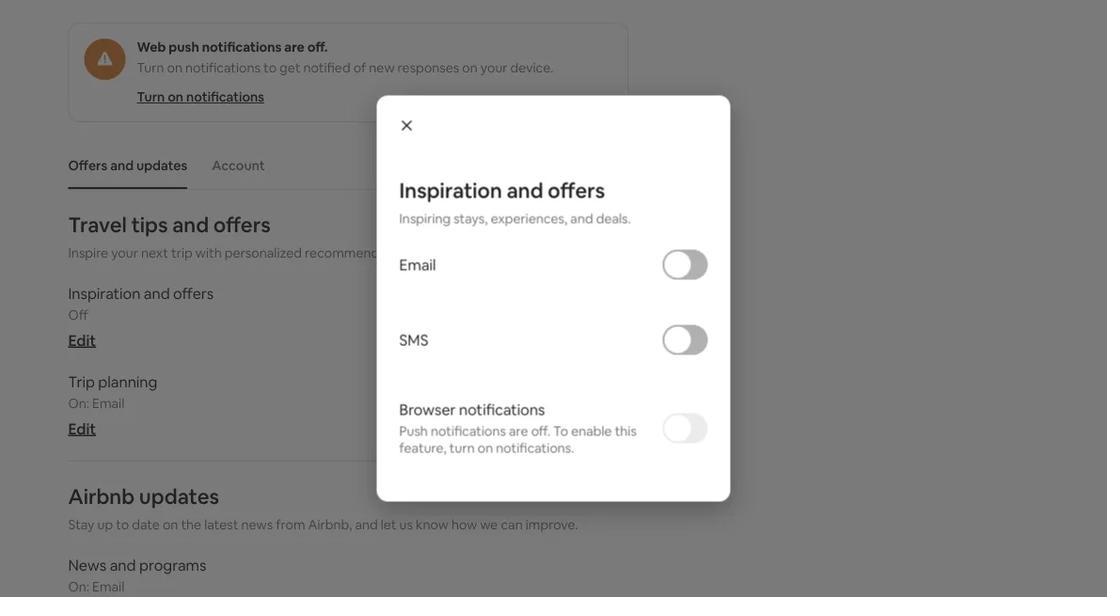 Task type: locate. For each thing, give the bounding box(es) containing it.
updates inside 'button'
[[136, 157, 187, 174]]

0 horizontal spatial to
[[116, 517, 129, 533]]

email down inspiring in the top of the page
[[399, 255, 436, 274]]

your inside travel tips and offers inspire your next trip with personalized recommendations and special offers.
[[111, 245, 138, 262]]

updates up tips
[[136, 157, 187, 174]]

0 horizontal spatial are
[[284, 39, 305, 56]]

1 horizontal spatial off.
[[531, 423, 551, 440]]

and down inspiring in the top of the page
[[419, 245, 442, 262]]

2 vertical spatial email
[[92, 579, 124, 596]]

1 vertical spatial to
[[116, 517, 129, 533]]

email inside inspiration and offers dialog
[[399, 255, 436, 274]]

off. up notified
[[307, 39, 328, 56]]

1 edit from the top
[[68, 331, 96, 350]]

device.
[[510, 59, 554, 76]]

1 vertical spatial edit button
[[68, 419, 96, 438]]

browser notifications push notifications are off. to enable this feature, turn on notifications.
[[399, 400, 637, 457]]

are left to
[[509, 423, 528, 440]]

0 vertical spatial edit
[[68, 331, 96, 350]]

inspiration for inspiration and offers off edit
[[68, 284, 141, 303]]

date
[[132, 517, 160, 533]]

and right 'news'
[[110, 556, 136, 575]]

off.
[[307, 39, 328, 56], [531, 423, 551, 440]]

recommendations
[[305, 245, 416, 262]]

on: down 'news'
[[68, 579, 89, 596]]

1 vertical spatial are
[[509, 423, 528, 440]]

0 vertical spatial to
[[263, 59, 277, 76]]

on inside button
[[168, 88, 184, 105]]

notifications up 'get'
[[202, 39, 282, 56]]

email inside news and programs on: email
[[92, 579, 124, 596]]

notifications down browser
[[431, 423, 506, 440]]

inspiration
[[399, 177, 502, 204], [68, 284, 141, 303]]

0 vertical spatial offers
[[548, 177, 605, 204]]

1 on: from the top
[[68, 395, 89, 412]]

responses
[[398, 59, 459, 76]]

group containing web push notifications are off.
[[68, 23, 628, 122]]

travel tips and offers inspire your next trip with personalized recommendations and special offers.
[[68, 211, 528, 262]]

1 vertical spatial off.
[[531, 423, 551, 440]]

sms
[[399, 330, 428, 350]]

0 vertical spatial inspiration
[[399, 177, 502, 204]]

offers up the personalized
[[213, 211, 271, 238]]

and inside inspiration and offers off edit
[[144, 284, 170, 303]]

off. inside web push notifications are off. turn on notifications to get notified of new responses on your device.
[[307, 39, 328, 56]]

offers and updates button
[[59, 148, 197, 183]]

updates up the
[[139, 483, 219, 510]]

are
[[284, 39, 305, 56], [509, 423, 528, 440]]

email down 'planning'
[[92, 395, 124, 412]]

email down 'news'
[[92, 579, 124, 596]]

edit inside trip planning on: email edit
[[68, 419, 96, 438]]

0 vertical spatial turn
[[137, 59, 164, 76]]

on
[[167, 59, 182, 76], [462, 59, 478, 76], [168, 88, 184, 105], [478, 440, 493, 457], [163, 517, 178, 533]]

inspiration up stays,
[[399, 177, 502, 204]]

offers inside inspiration and offers off edit
[[173, 284, 214, 303]]

offers
[[548, 177, 605, 204], [213, 211, 271, 238], [173, 284, 214, 303]]

edit button down trip
[[68, 419, 96, 438]]

and inside airbnb updates stay up to date on the latest news from airbnb, and let us know how we can improve.
[[355, 517, 378, 533]]

to left 'get'
[[263, 59, 277, 76]]

edit down trip
[[68, 419, 96, 438]]

0 vertical spatial updates
[[136, 157, 187, 174]]

notifications element
[[59, 142, 628, 597]]

inspiration inside inspiration and offers off edit
[[68, 284, 141, 303]]

edit button down the off
[[68, 331, 96, 350]]

notifications.
[[496, 440, 574, 457]]

1 vertical spatial on:
[[68, 579, 89, 596]]

email
[[399, 255, 436, 274], [92, 395, 124, 412], [92, 579, 124, 596]]

to right up
[[116, 517, 129, 533]]

edit button
[[68, 331, 96, 350], [68, 419, 96, 438]]

updates
[[136, 157, 187, 174], [139, 483, 219, 510]]

your inside web push notifications are off. turn on notifications to get notified of new responses on your device.
[[481, 59, 508, 76]]

edit
[[68, 331, 96, 350], [68, 419, 96, 438]]

to
[[263, 59, 277, 76], [116, 517, 129, 533]]

notifications
[[202, 39, 282, 56], [185, 59, 261, 76], [186, 88, 264, 105], [459, 400, 545, 419], [431, 423, 506, 440]]

personalized
[[225, 245, 302, 262]]

to inside web push notifications are off. turn on notifications to get notified of new responses on your device.
[[263, 59, 277, 76]]

0 vertical spatial on:
[[68, 395, 89, 412]]

are inside web push notifications are off. turn on notifications to get notified of new responses on your device.
[[284, 39, 305, 56]]

1 vertical spatial edit
[[68, 419, 96, 438]]

1 vertical spatial offers
[[213, 211, 271, 238]]

improve.
[[526, 517, 578, 533]]

are inside browser notifications push notifications are off. to enable this feature, turn on notifications.
[[509, 423, 528, 440]]

are up 'get'
[[284, 39, 305, 56]]

edit inside inspiration and offers off edit
[[68, 331, 96, 350]]

1 vertical spatial updates
[[139, 483, 219, 510]]

and
[[110, 157, 134, 174], [507, 177, 543, 204], [570, 210, 593, 227], [172, 211, 209, 238], [419, 245, 442, 262], [144, 284, 170, 303], [355, 517, 378, 533], [110, 556, 136, 575]]

1 horizontal spatial inspiration
[[399, 177, 502, 204]]

let
[[381, 517, 397, 533]]

2 on: from the top
[[68, 579, 89, 596]]

offers up deals.
[[548, 177, 605, 204]]

1 vertical spatial turn
[[137, 88, 165, 105]]

1 edit button from the top
[[68, 331, 96, 350]]

notifications up turn on notifications
[[185, 59, 261, 76]]

2 edit from the top
[[68, 419, 96, 438]]

2 edit button from the top
[[68, 419, 96, 438]]

your left next
[[111, 245, 138, 262]]

2 turn from the top
[[137, 88, 165, 105]]

offers for inspiration and offers off edit
[[173, 284, 214, 303]]

inspiration and offers off edit
[[68, 284, 214, 350]]

edit down the off
[[68, 331, 96, 350]]

on: down trip
[[68, 395, 89, 412]]

group
[[68, 23, 628, 122]]

1 vertical spatial inspiration
[[68, 284, 141, 303]]

notifications down push at the left of the page
[[186, 88, 264, 105]]

1 horizontal spatial your
[[481, 59, 508, 76]]

inspiration up the off
[[68, 284, 141, 303]]

can
[[501, 517, 523, 533]]

feature,
[[399, 440, 447, 457]]

deals.
[[596, 210, 631, 227]]

tab list
[[59, 142, 628, 189]]

turn
[[137, 59, 164, 76], [137, 88, 165, 105]]

and right offers
[[110, 157, 134, 174]]

2 vertical spatial offers
[[173, 284, 214, 303]]

edit for trip
[[68, 419, 96, 438]]

1 turn from the top
[[137, 59, 164, 76]]

offers down trip
[[173, 284, 214, 303]]

off. left to
[[531, 423, 551, 440]]

know
[[416, 517, 449, 533]]

notified
[[303, 59, 351, 76]]

inspiration for inspiration and offers inspiring stays, experiences, and deals.
[[399, 177, 502, 204]]

0 horizontal spatial inspiration
[[68, 284, 141, 303]]

and down next
[[144, 284, 170, 303]]

0 vertical spatial off.
[[307, 39, 328, 56]]

account
[[212, 157, 265, 174]]

0 vertical spatial your
[[481, 59, 508, 76]]

new
[[369, 59, 395, 76]]

offers
[[68, 157, 107, 174]]

off
[[68, 307, 88, 324]]

your left device.
[[481, 59, 508, 76]]

your
[[481, 59, 508, 76], [111, 245, 138, 262]]

1 horizontal spatial to
[[263, 59, 277, 76]]

0 horizontal spatial off.
[[307, 39, 328, 56]]

on inside browser notifications push notifications are off. to enable this feature, turn on notifications.
[[478, 440, 493, 457]]

offers inside inspiration and offers inspiring stays, experiences, and deals.
[[548, 177, 605, 204]]

special
[[445, 245, 487, 262]]

0 vertical spatial are
[[284, 39, 305, 56]]

and up trip
[[172, 211, 209, 238]]

0 horizontal spatial your
[[111, 245, 138, 262]]

1 vertical spatial email
[[92, 395, 124, 412]]

0 vertical spatial email
[[399, 255, 436, 274]]

1 horizontal spatial are
[[509, 423, 528, 440]]

and left let at the left of the page
[[355, 517, 378, 533]]

offers.
[[490, 245, 528, 262]]

1 vertical spatial your
[[111, 245, 138, 262]]

0 vertical spatial edit button
[[68, 331, 96, 350]]

inspiration inside inspiration and offers inspiring stays, experiences, and deals.
[[399, 177, 502, 204]]

on:
[[68, 395, 89, 412], [68, 579, 89, 596]]



Task type: describe. For each thing, give the bounding box(es) containing it.
and left deals.
[[570, 210, 593, 227]]

airbnb
[[68, 483, 135, 510]]

latest
[[204, 517, 238, 533]]

stay
[[68, 517, 94, 533]]

inspire
[[68, 245, 108, 262]]

account button
[[202, 148, 274, 183]]

turn inside button
[[137, 88, 165, 105]]

us
[[399, 517, 413, 533]]

trip
[[68, 372, 95, 391]]

experiences,
[[491, 210, 568, 227]]

planning
[[98, 372, 157, 391]]

turn on notifications button
[[137, 88, 264, 106]]

how
[[451, 517, 477, 533]]

offers and updates tab panel
[[68, 211, 628, 597]]

news
[[68, 556, 107, 575]]

and up experiences,
[[507, 177, 543, 204]]

browser notifications group
[[399, 378, 708, 479]]

with
[[195, 245, 222, 262]]

news
[[241, 517, 273, 533]]

offers inside travel tips and offers inspire your next trip with personalized recommendations and special offers.
[[213, 211, 271, 238]]

to
[[553, 423, 568, 440]]

turn on notifications
[[137, 88, 264, 105]]

offers and updates
[[68, 157, 187, 174]]

airbnb,
[[308, 517, 352, 533]]

web push notifications are off. turn on notifications to get notified of new responses on your device.
[[137, 39, 554, 76]]

next
[[141, 245, 168, 262]]

turn
[[450, 440, 475, 457]]

edit for inspiration
[[68, 331, 96, 350]]

email inside trip planning on: email edit
[[92, 395, 124, 412]]

travel
[[68, 211, 127, 238]]

to inside airbnb updates stay up to date on the latest news from airbnb, and let us know how we can improve.
[[116, 517, 129, 533]]

updates inside airbnb updates stay up to date on the latest news from airbnb, and let us know how we can improve.
[[139, 483, 219, 510]]

tab list containing offers and updates
[[59, 142, 628, 189]]

news and programs on: email
[[68, 556, 206, 596]]

inspiration and offers dialog
[[377, 95, 731, 502]]

and inside 'button'
[[110, 157, 134, 174]]

and inside news and programs on: email
[[110, 556, 136, 575]]

turn inside web push notifications are off. turn on notifications to get notified of new responses on your device.
[[137, 59, 164, 76]]

edit button for inspiration
[[68, 331, 96, 350]]

off. inside browser notifications push notifications are off. to enable this feature, turn on notifications.
[[531, 423, 551, 440]]

of
[[353, 59, 366, 76]]

from
[[276, 517, 305, 533]]

tips
[[131, 211, 168, 238]]

edit button for trip
[[68, 419, 96, 438]]

enable
[[571, 423, 612, 440]]

notifications inside button
[[186, 88, 264, 105]]

browser
[[399, 400, 456, 419]]

trip
[[171, 245, 193, 262]]

notifications up notifications.
[[459, 400, 545, 419]]

airbnb updates stay up to date on the latest news from airbnb, and let us know how we can improve.
[[68, 483, 578, 533]]

trip planning on: email edit
[[68, 372, 157, 438]]

on: inside trip planning on: email edit
[[68, 395, 89, 412]]

up
[[97, 517, 113, 533]]

offers for inspiration and offers inspiring stays, experiences, and deals.
[[548, 177, 605, 204]]

this
[[615, 423, 637, 440]]

web
[[137, 39, 166, 56]]

programs
[[139, 556, 206, 575]]

inspiring
[[399, 210, 451, 227]]

on inside airbnb updates stay up to date on the latest news from airbnb, and let us know how we can improve.
[[163, 517, 178, 533]]

get
[[280, 59, 301, 76]]

inspiration and offers inspiring stays, experiences, and deals.
[[399, 177, 631, 227]]

push
[[399, 423, 428, 440]]

push
[[169, 39, 199, 56]]

the
[[181, 517, 201, 533]]

stays,
[[454, 210, 488, 227]]

on: inside news and programs on: email
[[68, 579, 89, 596]]

we
[[480, 517, 498, 533]]



Task type: vqa. For each thing, say whether or not it's contained in the screenshot.
baths
no



